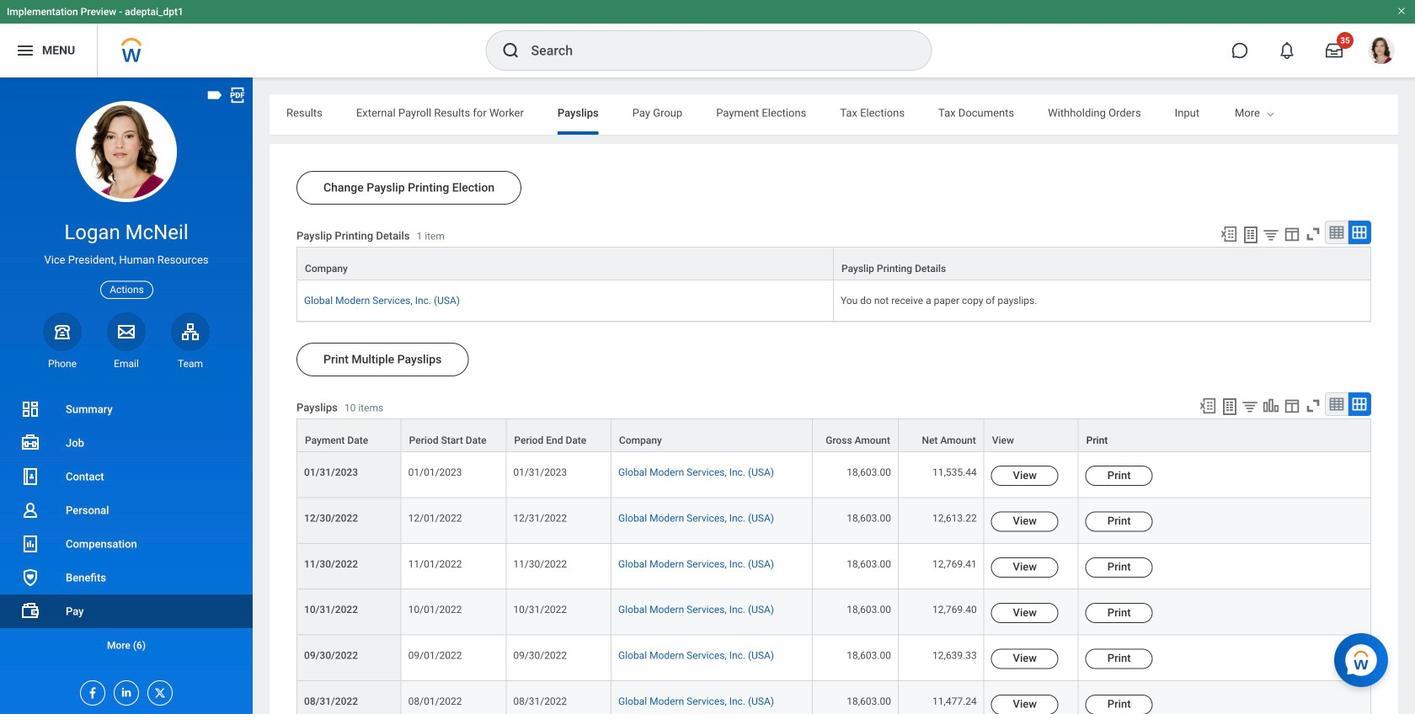 Task type: vqa. For each thing, say whether or not it's contained in the screenshot.
top Export to Excel icon
yes



Task type: describe. For each thing, give the bounding box(es) containing it.
contact image
[[20, 467, 40, 487]]

navigation pane region
[[0, 78, 253, 715]]

notifications large image
[[1279, 42, 1296, 59]]

fullscreen image
[[1304, 397, 1323, 415]]

select to filter grid data image for export to excel image
[[1262, 226, 1281, 244]]

export to worksheets image for select to filter grid data image associated with export to excel image
[[1241, 225, 1261, 245]]

export to excel image
[[1220, 225, 1239, 244]]

personal image
[[20, 501, 40, 521]]

phone image
[[51, 322, 74, 342]]

7 row from the top
[[297, 590, 1372, 636]]

email logan mcneil element
[[107, 357, 146, 371]]

2 row from the top
[[297, 281, 1372, 322]]

1 row from the top
[[297, 247, 1372, 282]]

expand table image
[[1352, 224, 1368, 241]]

phone logan mcneil element
[[43, 357, 82, 371]]

search image
[[501, 40, 521, 61]]

4 row from the top
[[297, 453, 1372, 498]]

3 row from the top
[[297, 419, 1372, 453]]

6 row from the top
[[297, 544, 1372, 590]]

table image for expand table icon
[[1329, 396, 1346, 413]]

fullscreen image
[[1304, 225, 1323, 244]]



Task type: locate. For each thing, give the bounding box(es) containing it.
8 row from the top
[[297, 636, 1372, 682]]

toolbar
[[1213, 221, 1372, 247], [1192, 393, 1372, 419]]

toolbar for 1st row
[[1213, 221, 1372, 247]]

select to filter grid data image left fullscreen image
[[1262, 226, 1281, 244]]

row
[[297, 247, 1372, 282], [297, 281, 1372, 322], [297, 419, 1372, 453], [297, 453, 1372, 498], [297, 498, 1372, 544], [297, 544, 1372, 590], [297, 590, 1372, 636], [297, 636, 1372, 682], [297, 682, 1372, 715]]

0 vertical spatial table image
[[1329, 224, 1346, 241]]

facebook image
[[81, 682, 99, 700]]

0 vertical spatial toolbar
[[1213, 221, 1372, 247]]

1 vertical spatial table image
[[1329, 396, 1346, 413]]

banner
[[0, 0, 1416, 78]]

view printable version (pdf) image
[[228, 86, 247, 104]]

view team image
[[180, 322, 201, 342]]

export to worksheets image right export to excel icon at bottom right
[[1220, 397, 1240, 417]]

benefits image
[[20, 568, 40, 588]]

1 click to view/edit grid preferences image from the top
[[1283, 225, 1302, 244]]

1 vertical spatial export to worksheets image
[[1220, 397, 1240, 417]]

select to filter grid data image
[[1262, 226, 1281, 244], [1241, 398, 1260, 415]]

team logan mcneil element
[[171, 357, 210, 371]]

tag image
[[206, 86, 224, 104]]

list
[[0, 393, 253, 662]]

export to worksheets image right export to excel image
[[1241, 225, 1261, 245]]

1 vertical spatial toolbar
[[1192, 393, 1372, 419]]

mail image
[[116, 322, 137, 342]]

compensation image
[[20, 534, 40, 554]]

table image left expand table image
[[1329, 224, 1346, 241]]

export to worksheets image
[[1241, 225, 1261, 245], [1220, 397, 1240, 417]]

export to worksheets image for select to filter grid data image associated with export to excel icon at bottom right
[[1220, 397, 1240, 417]]

summary image
[[20, 399, 40, 420]]

column header
[[297, 247, 834, 282]]

toolbar for 7th row from the bottom of the page
[[1192, 393, 1372, 419]]

0 horizontal spatial select to filter grid data image
[[1241, 398, 1260, 415]]

select to filter grid data image for export to excel icon at bottom right
[[1241, 398, 1260, 415]]

tab list
[[270, 94, 1416, 135]]

export to excel image
[[1199, 397, 1218, 415]]

table image
[[1329, 224, 1346, 241], [1329, 396, 1346, 413]]

profile logan mcneil image
[[1368, 37, 1395, 67]]

expand table image
[[1352, 396, 1368, 413]]

x image
[[148, 682, 167, 700]]

job image
[[20, 433, 40, 453]]

0 horizontal spatial export to worksheets image
[[1220, 397, 1240, 417]]

2 click to view/edit grid preferences image from the top
[[1283, 397, 1302, 415]]

2 table image from the top
[[1329, 396, 1346, 413]]

1 vertical spatial select to filter grid data image
[[1241, 398, 1260, 415]]

inbox large image
[[1326, 42, 1343, 59]]

linkedin image
[[115, 682, 133, 699]]

click to view/edit grid preferences image left fullscreen image
[[1283, 225, 1302, 244]]

5 row from the top
[[297, 498, 1372, 544]]

justify image
[[15, 40, 35, 61]]

0 vertical spatial export to worksheets image
[[1241, 225, 1261, 245]]

select to filter grid data image right export to excel icon at bottom right
[[1241, 398, 1260, 415]]

click to view/edit grid preferences image left fullscreen icon
[[1283, 397, 1302, 415]]

1 vertical spatial click to view/edit grid preferences image
[[1283, 397, 1302, 415]]

table image left expand table icon
[[1329, 396, 1346, 413]]

close environment banner image
[[1397, 6, 1407, 16]]

1 table image from the top
[[1329, 224, 1346, 241]]

1 horizontal spatial select to filter grid data image
[[1262, 226, 1281, 244]]

pay image
[[20, 602, 40, 622]]

9 row from the top
[[297, 682, 1372, 715]]

1 horizontal spatial export to worksheets image
[[1241, 225, 1261, 245]]

click to view/edit grid preferences image
[[1283, 225, 1302, 244], [1283, 397, 1302, 415]]

0 vertical spatial click to view/edit grid preferences image
[[1283, 225, 1302, 244]]

table image for expand table image
[[1329, 224, 1346, 241]]

Search Workday  search field
[[531, 32, 897, 69]]

0 vertical spatial select to filter grid data image
[[1262, 226, 1281, 244]]



